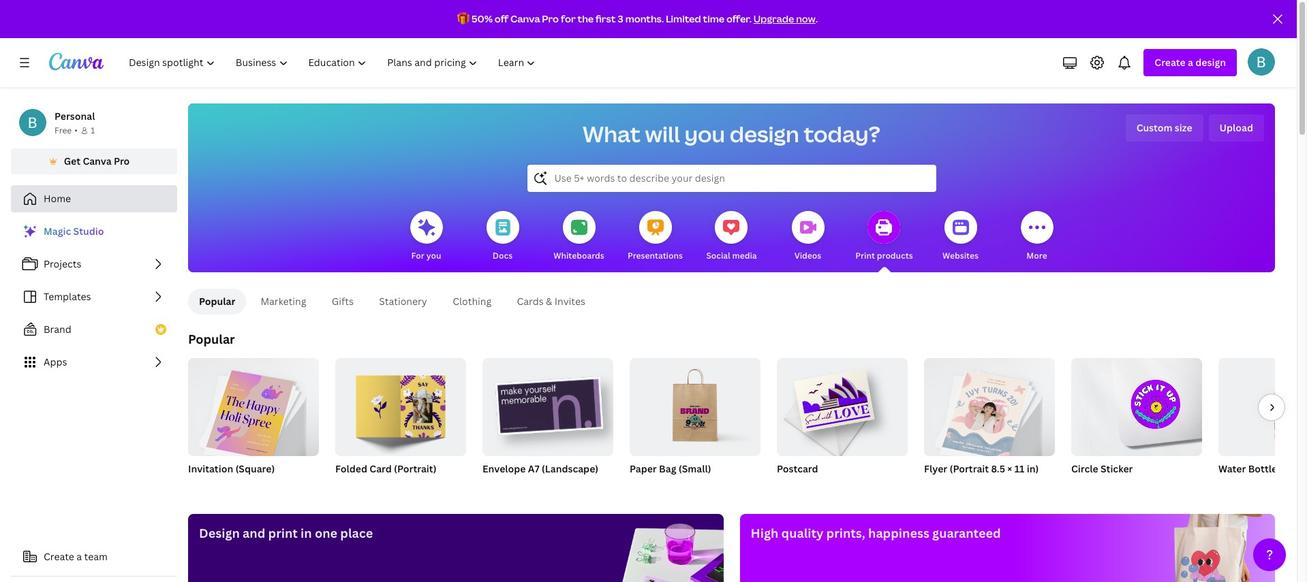 Task type: describe. For each thing, give the bounding box(es) containing it.
upload button
[[1209, 114, 1264, 142]]

home
[[44, 192, 71, 205]]

create a design
[[1155, 56, 1226, 69]]

free •
[[55, 125, 78, 136]]

team
[[84, 551, 108, 564]]

a for team
[[77, 551, 82, 564]]

1 horizontal spatial canva
[[510, 12, 540, 25]]

11
[[1014, 463, 1025, 476]]

create a team button
[[11, 544, 177, 571]]

popular button
[[188, 289, 246, 315]]

magic studio link
[[11, 218, 177, 245]]

group for invitation
[[188, 353, 319, 461]]

products
[[877, 250, 913, 262]]

top level navigation element
[[120, 49, 548, 76]]

.
[[815, 12, 818, 25]]

for you
[[411, 250, 441, 262]]

popular inside button
[[199, 295, 235, 308]]

templates
[[44, 290, 91, 303]]

websites
[[942, 250, 979, 262]]

high
[[751, 525, 778, 542]]

print products
[[855, 250, 913, 262]]

the
[[578, 12, 594, 25]]

guaranteed
[[932, 525, 1001, 542]]

design inside dropdown button
[[1195, 56, 1226, 69]]

50%
[[472, 12, 493, 25]]

whiteboards
[[553, 250, 604, 262]]

1
[[91, 125, 95, 136]]

templates link
[[11, 283, 177, 311]]

circle sticker group
[[1071, 353, 1202, 493]]

stationery
[[379, 295, 427, 308]]

8.5
[[991, 463, 1005, 476]]

get
[[64, 155, 80, 168]]

websites button
[[942, 202, 979, 273]]

and
[[243, 525, 265, 542]]

(portrait
[[950, 463, 989, 476]]

brand link
[[11, 316, 177, 343]]

social media button
[[706, 202, 757, 273]]

projects link
[[11, 251, 177, 278]]

custom size button
[[1126, 114, 1203, 142]]

paper
[[630, 463, 657, 476]]

folded card (portrait) group
[[335, 353, 466, 493]]

water bottle
[[1218, 463, 1277, 476]]

studio
[[73, 225, 104, 238]]

brad klo image
[[1248, 48, 1275, 76]]

•
[[74, 125, 78, 136]]

magic
[[44, 225, 71, 238]]

high quality prints, happiness guaranteed
[[751, 525, 1001, 542]]

apps link
[[11, 349, 177, 376]]

cards & invites
[[517, 295, 585, 308]]

for you button
[[410, 202, 443, 273]]

Search search field
[[554, 166, 909, 191]]

personal
[[55, 110, 95, 123]]

whiteboards button
[[553, 202, 604, 273]]

videos button
[[792, 202, 824, 273]]

home link
[[11, 185, 177, 213]]

water bottle group
[[1218, 358, 1307, 493]]

docs button
[[486, 202, 519, 273]]

custom
[[1136, 121, 1172, 134]]

&
[[546, 295, 552, 308]]

apps
[[44, 356, 67, 369]]

(landscape)
[[542, 463, 598, 476]]

invitation (square) group
[[188, 353, 319, 493]]

will
[[645, 119, 680, 149]]

sticker
[[1101, 463, 1133, 476]]

what will you design today?
[[583, 119, 880, 149]]

what
[[583, 119, 641, 149]]

cards
[[517, 295, 544, 308]]

folded card (portrait)
[[335, 463, 436, 476]]

stationery button
[[368, 289, 439, 315]]

magic studio
[[44, 225, 104, 238]]

circle
[[1071, 463, 1098, 476]]

circle sticker
[[1071, 463, 1133, 476]]

size
[[1175, 121, 1192, 134]]

print
[[855, 250, 875, 262]]

folded
[[335, 463, 367, 476]]

envelope a7 (landscape) group
[[482, 353, 613, 493]]



Task type: locate. For each thing, give the bounding box(es) containing it.
create
[[1155, 56, 1186, 69], [44, 551, 74, 564]]

print
[[268, 525, 298, 542]]

🎁 50% off canva pro for the first 3 months. limited time offer. upgrade now .
[[457, 12, 818, 25]]

social
[[706, 250, 730, 262]]

1 horizontal spatial create
[[1155, 56, 1186, 69]]

for
[[561, 12, 576, 25]]

offer.
[[726, 12, 752, 25]]

canva right off
[[510, 12, 540, 25]]

×
[[1007, 463, 1012, 476]]

create for create a team
[[44, 551, 74, 564]]

gifts button
[[321, 289, 365, 315]]

design up search search field
[[730, 119, 799, 149]]

first
[[596, 12, 616, 25]]

popular down popular button
[[188, 331, 235, 348]]

canva
[[510, 12, 540, 25], [83, 155, 112, 168]]

1 vertical spatial canva
[[83, 155, 112, 168]]

for
[[411, 250, 424, 262]]

today?
[[804, 119, 880, 149]]

1 horizontal spatial you
[[684, 119, 725, 149]]

clothing button
[[441, 289, 503, 315]]

create up 'custom size'
[[1155, 56, 1186, 69]]

create inside dropdown button
[[1155, 56, 1186, 69]]

create for create a design
[[1155, 56, 1186, 69]]

0 vertical spatial popular
[[199, 295, 235, 308]]

design
[[1195, 56, 1226, 69], [730, 119, 799, 149]]

0 vertical spatial create
[[1155, 56, 1186, 69]]

create left team
[[44, 551, 74, 564]]

bag
[[659, 463, 676, 476]]

card
[[370, 463, 392, 476]]

group for envelope
[[482, 353, 613, 457]]

popular
[[199, 295, 235, 308], [188, 331, 235, 348]]

upload
[[1219, 121, 1253, 134]]

design and print in one place
[[199, 525, 373, 542]]

pro
[[542, 12, 559, 25], [114, 155, 130, 168]]

1 vertical spatial popular
[[188, 331, 235, 348]]

months.
[[625, 12, 664, 25]]

limited
[[666, 12, 701, 25]]

invites
[[555, 295, 585, 308]]

0 vertical spatial pro
[[542, 12, 559, 25]]

0 horizontal spatial canva
[[83, 155, 112, 168]]

cards & invites button
[[506, 289, 597, 315]]

presentations button
[[628, 202, 683, 273]]

social media
[[706, 250, 757, 262]]

1 horizontal spatial design
[[1195, 56, 1226, 69]]

popular left marketing
[[199, 295, 235, 308]]

upgrade
[[753, 12, 794, 25]]

happiness
[[868, 525, 929, 542]]

1 horizontal spatial pro
[[542, 12, 559, 25]]

custom size
[[1136, 121, 1192, 134]]

1 vertical spatial create
[[44, 551, 74, 564]]

(small)
[[679, 463, 711, 476]]

0 vertical spatial you
[[684, 119, 725, 149]]

you inside button
[[426, 250, 441, 262]]

create inside 'button'
[[44, 551, 74, 564]]

1 vertical spatial pro
[[114, 155, 130, 168]]

water
[[1218, 463, 1246, 476]]

group for paper
[[630, 353, 761, 457]]

paper bag (small) group
[[630, 353, 761, 493]]

you right will
[[684, 119, 725, 149]]

create a design button
[[1144, 49, 1237, 76]]

pro left for
[[542, 12, 559, 25]]

a left team
[[77, 551, 82, 564]]

a inside create a design dropdown button
[[1188, 56, 1193, 69]]

flyer
[[924, 463, 947, 476]]

more button
[[1020, 202, 1053, 273]]

clothing
[[453, 295, 492, 308]]

now
[[796, 12, 815, 25]]

0 horizontal spatial pro
[[114, 155, 130, 168]]

canva right get
[[83, 155, 112, 168]]

place
[[340, 525, 373, 542]]

postcard group
[[777, 353, 908, 493]]

flyer (portrait 8.5 × 11 in) group
[[924, 353, 1055, 493]]

None search field
[[527, 165, 936, 192]]

a for design
[[1188, 56, 1193, 69]]

marketing button
[[249, 289, 318, 315]]

a
[[1188, 56, 1193, 69], [77, 551, 82, 564]]

0 vertical spatial a
[[1188, 56, 1193, 69]]

1 vertical spatial design
[[730, 119, 799, 149]]

pro inside button
[[114, 155, 130, 168]]

quality
[[781, 525, 823, 542]]

in)
[[1027, 463, 1039, 476]]

pro up home "link"
[[114, 155, 130, 168]]

0 horizontal spatial design
[[730, 119, 799, 149]]

group for water
[[1218, 358, 1307, 457]]

you right for
[[426, 250, 441, 262]]

gifts
[[332, 295, 354, 308]]

1 vertical spatial you
[[426, 250, 441, 262]]

1 vertical spatial a
[[77, 551, 82, 564]]

list
[[11, 218, 177, 376]]

a inside the create a team 'button'
[[77, 551, 82, 564]]

off
[[495, 12, 508, 25]]

presentations
[[628, 250, 683, 262]]

free
[[55, 125, 72, 136]]

group for flyer
[[924, 353, 1055, 461]]

get canva pro button
[[11, 149, 177, 174]]

time
[[703, 12, 724, 25]]

0 horizontal spatial create
[[44, 551, 74, 564]]

1 horizontal spatial a
[[1188, 56, 1193, 69]]

upgrade now button
[[753, 12, 815, 25]]

one
[[315, 525, 337, 542]]

canva inside button
[[83, 155, 112, 168]]

(square)
[[235, 463, 275, 476]]

prints,
[[826, 525, 865, 542]]

0 horizontal spatial you
[[426, 250, 441, 262]]

(portrait)
[[394, 463, 436, 476]]

paper bag (small)
[[630, 463, 711, 476]]

docs
[[493, 250, 513, 262]]

0 vertical spatial design
[[1195, 56, 1226, 69]]

media
[[732, 250, 757, 262]]

3
[[618, 12, 623, 25]]

a up "size" at right
[[1188, 56, 1193, 69]]

design
[[199, 525, 240, 542]]

videos
[[794, 250, 821, 262]]

0 vertical spatial canva
[[510, 12, 540, 25]]

0 horizontal spatial a
[[77, 551, 82, 564]]

group
[[188, 353, 319, 461], [335, 353, 466, 457], [482, 353, 613, 457], [630, 353, 761, 457], [777, 353, 908, 457], [924, 353, 1055, 461], [1071, 353, 1202, 457], [1218, 358, 1307, 457]]

list containing magic studio
[[11, 218, 177, 376]]

invitation (square)
[[188, 463, 275, 476]]

envelope
[[482, 463, 526, 476]]

more
[[1027, 250, 1047, 262]]

group for circle
[[1071, 353, 1202, 457]]

get canva pro
[[64, 155, 130, 168]]

bottle
[[1248, 463, 1277, 476]]

print products button
[[855, 202, 913, 273]]

marketing
[[261, 295, 306, 308]]

invitation
[[188, 463, 233, 476]]

design left 'brad klo' image
[[1195, 56, 1226, 69]]



Task type: vqa. For each thing, say whether or not it's contained in the screenshot.
More
yes



